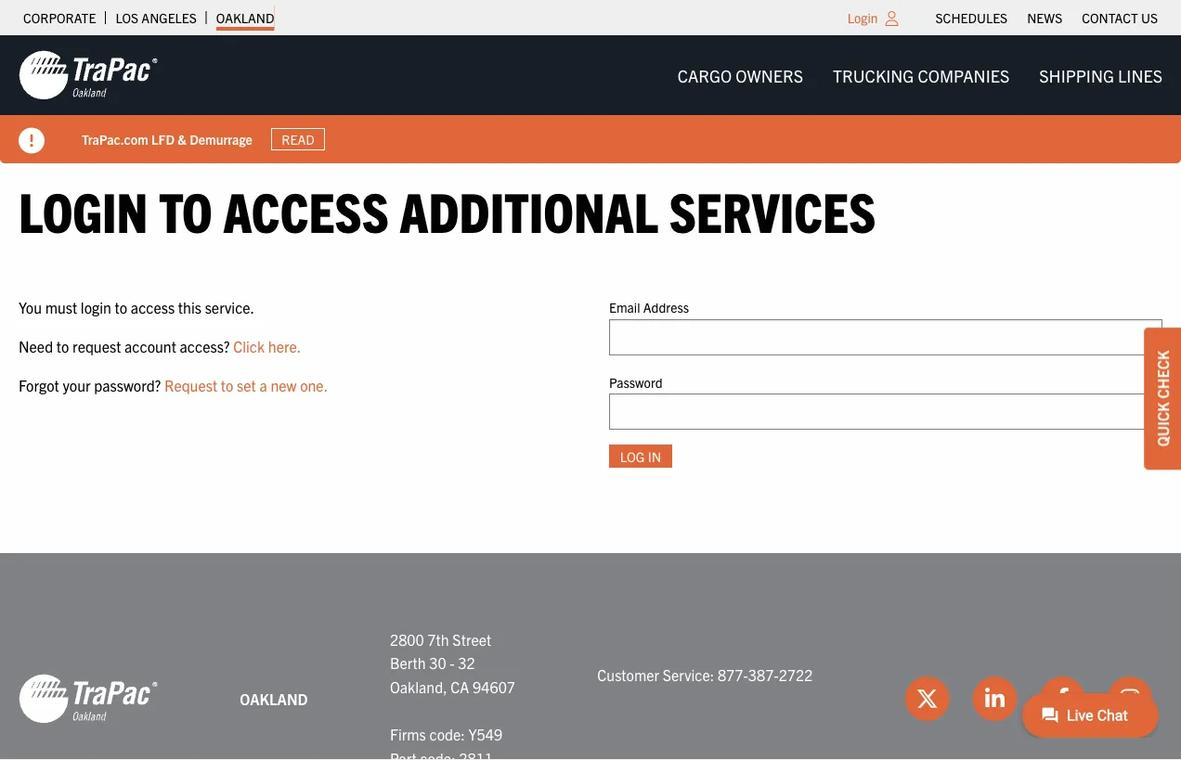 Task type: vqa. For each thing, say whether or not it's contained in the screenshot.
&
yes



Task type: describe. For each thing, give the bounding box(es) containing it.
services
[[669, 176, 876, 243]]

one.
[[300, 375, 328, 394]]

light image
[[885, 11, 898, 26]]

7th
[[427, 630, 449, 649]]

need to request account access? click here.
[[19, 337, 301, 355]]

news link
[[1027, 5, 1063, 31]]

email
[[609, 299, 640, 316]]

forgot your password? request to set a new one.
[[19, 375, 328, 394]]

shipping lines
[[1039, 65, 1163, 85]]

need
[[19, 337, 53, 355]]

to right login
[[115, 298, 127, 317]]

los angeles link
[[115, 5, 197, 31]]

2722
[[779, 666, 813, 684]]

shipping
[[1039, 65, 1114, 85]]

customer
[[597, 666, 659, 684]]

request to set a new one. link
[[164, 375, 328, 394]]

banner containing cargo owners
[[0, 35, 1181, 163]]

account
[[124, 337, 176, 355]]

firms
[[390, 725, 426, 744]]

here.
[[268, 337, 301, 355]]

your
[[63, 375, 91, 394]]

Email Address text field
[[609, 319, 1163, 355]]

address
[[643, 299, 689, 316]]

oakland link
[[216, 5, 274, 31]]

you
[[19, 298, 42, 317]]

trucking companies
[[833, 65, 1010, 85]]

this
[[178, 298, 201, 317]]

cargo owners link
[[663, 56, 818, 94]]

you must login to access this service.
[[19, 298, 255, 317]]

a
[[260, 375, 267, 394]]

0 vertical spatial oakland
[[216, 9, 274, 26]]

30
[[429, 654, 446, 672]]

angeles
[[141, 9, 197, 26]]

must
[[45, 298, 77, 317]]

y549
[[468, 725, 502, 744]]

us
[[1141, 9, 1158, 26]]

Password password field
[[609, 394, 1163, 430]]

password
[[609, 374, 663, 390]]

owners
[[736, 65, 803, 85]]

oakland image for 'footer' containing 2800 7th street
[[19, 673, 158, 725]]

news
[[1027, 9, 1063, 26]]

footer containing 2800 7th street
[[0, 553, 1181, 761]]

877-
[[718, 666, 748, 684]]

corporate
[[23, 9, 96, 26]]

login to access additional services
[[19, 176, 876, 243]]

solid image
[[19, 128, 45, 154]]

los
[[115, 9, 139, 26]]

contact
[[1082, 9, 1138, 26]]

menu bar containing schedules
[[926, 5, 1168, 31]]

forgot
[[19, 375, 59, 394]]

request
[[164, 375, 217, 394]]

-
[[450, 654, 455, 672]]

login for login link
[[848, 9, 878, 26]]

to down &
[[159, 176, 212, 243]]

quick
[[1153, 402, 1172, 447]]

check
[[1153, 351, 1172, 399]]

additional
[[400, 176, 658, 243]]

contact us link
[[1082, 5, 1158, 31]]



Task type: locate. For each thing, give the bounding box(es) containing it.
1 vertical spatial oakland
[[240, 689, 308, 708]]

login left light image
[[848, 9, 878, 26]]

lfd
[[151, 131, 175, 147]]

service:
[[663, 666, 714, 684]]

387-
[[748, 666, 779, 684]]

2800
[[390, 630, 424, 649]]

none submit inside login to access additional services main content
[[609, 445, 672, 468]]

oakland inside 'footer'
[[240, 689, 308, 708]]

firms code:  y549
[[390, 725, 502, 744]]

menu bar
[[926, 5, 1168, 31], [663, 56, 1177, 94]]

login down trapac.com
[[19, 176, 148, 243]]

menu bar up shipping
[[926, 5, 1168, 31]]

login
[[848, 9, 878, 26], [19, 176, 148, 243]]

oakland,
[[390, 678, 447, 696]]

cargo owners
[[678, 65, 803, 85]]

access?
[[180, 337, 230, 355]]

click
[[233, 337, 265, 355]]

login
[[81, 298, 111, 317]]

request
[[73, 337, 121, 355]]

click here. link
[[233, 337, 301, 355]]

login inside main content
[[19, 176, 148, 243]]

oakland image for banner containing cargo owners
[[19, 49, 158, 101]]

login for login to access additional services
[[19, 176, 148, 243]]

oakland image inside 'footer'
[[19, 673, 158, 725]]

2 oakland image from the top
[[19, 673, 158, 725]]

companies
[[918, 65, 1010, 85]]

demurrage
[[190, 131, 252, 147]]

quick check
[[1153, 351, 1172, 447]]

cargo
[[678, 65, 732, 85]]

shipping lines link
[[1024, 56, 1177, 94]]

access
[[223, 176, 389, 243]]

2800 7th street berth 30 - 32 oakland, ca 94607
[[390, 630, 515, 696]]

los angeles
[[115, 9, 197, 26]]

to left set
[[221, 375, 233, 394]]

corporate link
[[23, 5, 96, 31]]

footer
[[0, 553, 1181, 761]]

trapac.com lfd & demurrage
[[82, 131, 252, 147]]

trucking companies link
[[818, 56, 1024, 94]]

0 vertical spatial oakland image
[[19, 49, 158, 101]]

0 vertical spatial login
[[848, 9, 878, 26]]

login to access additional services main content
[[0, 176, 1181, 498]]

schedules link
[[936, 5, 1008, 31]]

read
[[282, 131, 315, 148]]

set
[[237, 375, 256, 394]]

94607
[[473, 678, 515, 696]]

email address
[[609, 299, 689, 316]]

oakland image inside banner
[[19, 49, 158, 101]]

banner
[[0, 35, 1181, 163]]

None submit
[[609, 445, 672, 468]]

32
[[458, 654, 475, 672]]

code:
[[429, 725, 465, 744]]

to
[[159, 176, 212, 243], [115, 298, 127, 317], [56, 337, 69, 355], [221, 375, 233, 394]]

1 vertical spatial oakland image
[[19, 673, 158, 725]]

oakland
[[216, 9, 274, 26], [240, 689, 308, 708]]

trucking
[[833, 65, 914, 85]]

schedules
[[936, 9, 1008, 26]]

customer service: 877-387-2722
[[597, 666, 813, 684]]

to right need
[[56, 337, 69, 355]]

1 oakland image from the top
[[19, 49, 158, 101]]

contact us
[[1082, 9, 1158, 26]]

0 vertical spatial menu bar
[[926, 5, 1168, 31]]

&
[[178, 131, 187, 147]]

0 horizontal spatial login
[[19, 176, 148, 243]]

menu bar down light image
[[663, 56, 1177, 94]]

access
[[131, 298, 175, 317]]

menu bar containing cargo owners
[[663, 56, 1177, 94]]

read link
[[271, 128, 325, 151]]

1 horizontal spatial login
[[848, 9, 878, 26]]

ca
[[451, 678, 469, 696]]

password?
[[94, 375, 161, 394]]

1 vertical spatial menu bar
[[663, 56, 1177, 94]]

trapac.com
[[82, 131, 148, 147]]

service.
[[205, 298, 255, 317]]

lines
[[1118, 65, 1163, 85]]

oakland image
[[19, 49, 158, 101], [19, 673, 158, 725]]

login link
[[848, 9, 878, 26]]

1 vertical spatial login
[[19, 176, 148, 243]]

new
[[271, 375, 297, 394]]

street
[[453, 630, 491, 649]]

quick check link
[[1144, 327, 1181, 470]]

berth
[[390, 654, 426, 672]]



